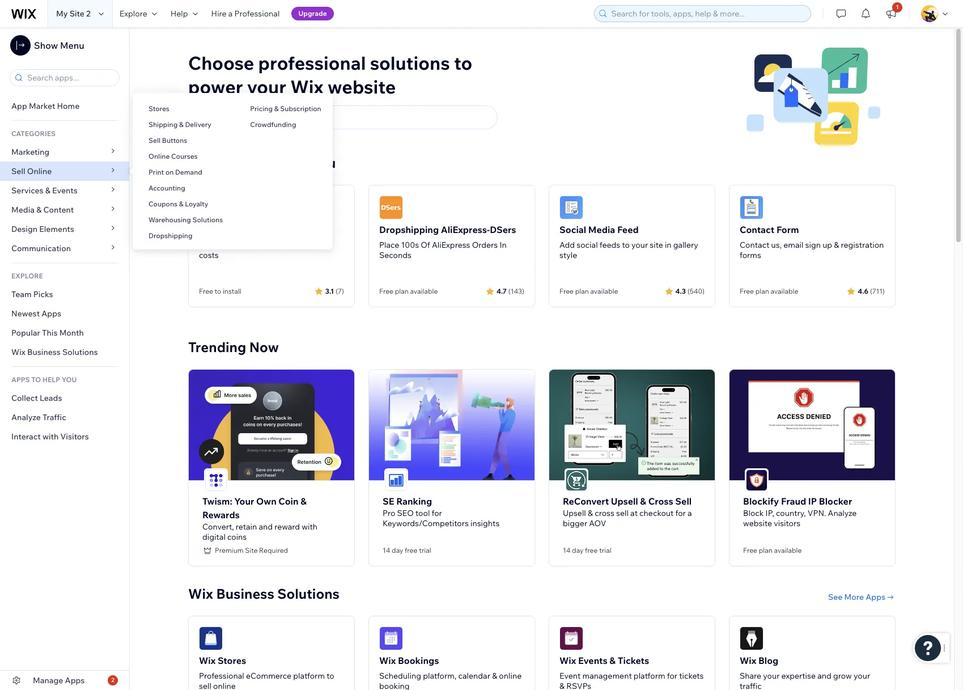 Task type: vqa. For each thing, say whether or not it's contained in the screenshot.


Task type: locate. For each thing, give the bounding box(es) containing it.
search apps... field up home
[[24, 70, 116, 86]]

cross
[[595, 508, 615, 518]]

media inside sidebar element
[[11, 205, 35, 215]]

1 horizontal spatial analyze
[[829, 508, 857, 518]]

elements
[[39, 224, 74, 234]]

1 horizontal spatial a
[[688, 508, 692, 518]]

free left install
[[199, 287, 213, 296]]

1 horizontal spatial 2
[[111, 677, 114, 684]]

your right grow
[[854, 671, 871, 681]]

0 horizontal spatial a
[[228, 9, 233, 19]]

analyze down blocker on the bottom
[[829, 508, 857, 518]]

online left ecommerce
[[213, 681, 236, 690]]

platform down tickets
[[634, 671, 666, 681]]

0 horizontal spatial sell
[[11, 166, 25, 176]]

rewards
[[203, 509, 240, 521]]

& down reconvert
[[588, 508, 593, 518]]

0 horizontal spatial sell
[[199, 681, 212, 690]]

for
[[290, 154, 309, 171], [432, 508, 442, 518], [676, 508, 686, 518], [667, 671, 678, 681]]

your up 'pricing'
[[247, 75, 286, 98]]

1 horizontal spatial online
[[499, 671, 522, 681]]

1 contact from the top
[[740, 224, 775, 235]]

1 horizontal spatial dropshipping
[[379, 224, 439, 235]]

sell
[[149, 136, 161, 145], [11, 166, 25, 176], [676, 496, 692, 507]]

apps right the manage
[[65, 676, 85, 686]]

wix up subscription
[[291, 75, 324, 98]]

apps for manage apps
[[65, 676, 85, 686]]

analyze traffic
[[11, 412, 66, 423]]

0 vertical spatial contact
[[740, 224, 775, 235]]

your inside the choose professional solutions to power your wix website
[[247, 75, 286, 98]]

0 horizontal spatial website
[[328, 75, 396, 98]]

fulfillment
[[262, 224, 309, 235]]

and inside multi-channel fulfillment prime-like delivery speeds and low costs
[[298, 240, 312, 250]]

1 horizontal spatial apps
[[65, 676, 85, 686]]

free plan available down seconds
[[379, 287, 438, 296]]

plan for contact
[[756, 287, 770, 296]]

0 horizontal spatial search apps... field
[[24, 70, 116, 86]]

in
[[500, 240, 507, 250]]

14 for se
[[383, 546, 390, 555]]

0 horizontal spatial upsell
[[563, 508, 586, 518]]

2 horizontal spatial and
[[818, 671, 832, 681]]

help
[[42, 376, 60, 384]]

free to install
[[199, 287, 242, 296]]

to
[[31, 376, 41, 384]]

a right hire at left
[[228, 9, 233, 19]]

business down premium site required
[[216, 585, 274, 602]]

with inside sidebar element
[[43, 432, 59, 442]]

platform right ecommerce
[[293, 671, 325, 681]]

free down keywords/competitors
[[405, 546, 418, 555]]

marketing link
[[0, 142, 129, 162]]

services
[[11, 185, 43, 196]]

free plan available down forms
[[740, 287, 799, 296]]

2 vertical spatial sell
[[676, 496, 692, 507]]

print on demand link
[[133, 163, 234, 182]]

0 vertical spatial wix business solutions
[[11, 347, 98, 357]]

1 vertical spatial business
[[216, 585, 274, 602]]

interact with visitors link
[[0, 427, 129, 446]]

2 vertical spatial apps
[[65, 676, 85, 686]]

accounting
[[149, 184, 185, 192]]

and inside wix blog share your expertise and grow your traffic
[[818, 671, 832, 681]]

stores link
[[133, 99, 234, 119]]

wix inside 'wix stores professional ecommerce platform to sell online'
[[199, 655, 216, 666]]

1 vertical spatial wix business solutions
[[188, 585, 340, 602]]

for right tool
[[432, 508, 442, 518]]

(711)
[[871, 287, 885, 295]]

business
[[27, 347, 61, 357], [216, 585, 274, 602]]

dropshipping inside dropshipping aliexpress-dsers place 100s of aliexpress orders in seconds
[[379, 224, 439, 235]]

0 horizontal spatial online
[[27, 166, 52, 176]]

forms
[[740, 250, 762, 260]]

Search apps... field
[[24, 70, 116, 86], [208, 106, 492, 129]]

2 free from the left
[[585, 546, 598, 555]]

apps up this on the left of the page
[[42, 309, 61, 319]]

free down forms
[[740, 287, 754, 296]]

(540)
[[688, 287, 705, 295]]

0 horizontal spatial and
[[259, 522, 273, 532]]

multi-
[[199, 224, 224, 235]]

1 day from the left
[[392, 546, 404, 555]]

show menu button
[[10, 35, 84, 56]]

1 horizontal spatial sell
[[617, 508, 629, 518]]

0 horizontal spatial media
[[11, 205, 35, 215]]

1 vertical spatial online
[[27, 166, 52, 176]]

2 right manage apps
[[111, 677, 114, 684]]

free down seconds
[[379, 287, 394, 296]]

your down blog
[[764, 671, 780, 681]]

1 horizontal spatial trial
[[600, 546, 612, 555]]

1 horizontal spatial and
[[298, 240, 312, 250]]

free for reconvert
[[585, 546, 598, 555]]

0 vertical spatial a
[[228, 9, 233, 19]]

sell up 'services'
[[11, 166, 25, 176]]

& right "calendar"
[[492, 671, 498, 681]]

1 vertical spatial site
[[245, 546, 258, 555]]

2 day from the left
[[572, 546, 584, 555]]

solutions down required
[[278, 585, 340, 602]]

1 horizontal spatial stores
[[218, 655, 246, 666]]

site for premium
[[245, 546, 258, 555]]

2 14 day free trial from the left
[[563, 546, 612, 555]]

1 horizontal spatial website
[[744, 518, 773, 528]]

1
[[896, 3, 899, 11]]

wix up 'share'
[[740, 655, 757, 666]]

0 vertical spatial stores
[[149, 104, 170, 113]]

wix up event
[[560, 655, 577, 666]]

0 vertical spatial website
[[328, 75, 396, 98]]

0 horizontal spatial events
[[52, 185, 78, 196]]

1 14 from the left
[[383, 546, 390, 555]]

& up media & content
[[45, 185, 50, 196]]

& left loyalty
[[179, 200, 184, 208]]

1 vertical spatial with
[[302, 522, 318, 532]]

coin
[[279, 496, 299, 507]]

dropshipping aliexpress-dsers logo image
[[379, 196, 403, 220]]

ranking
[[397, 496, 432, 507]]

shipping & delivery link
[[133, 115, 234, 134]]

for inside se ranking pro seo tool for keywords/competitors insights
[[432, 508, 442, 518]]

your left site
[[632, 240, 648, 250]]

14 down bigger
[[563, 546, 571, 555]]

se ranking icon image
[[386, 469, 407, 491]]

4.3 (540)
[[676, 287, 705, 295]]

and inside twism: your own coin & rewards convert, retain and reward with digital coins
[[259, 522, 273, 532]]

premium site required
[[215, 546, 288, 555]]

0 horizontal spatial free
[[405, 546, 418, 555]]

explore
[[120, 9, 147, 19]]

day down bigger
[[572, 546, 584, 555]]

0 vertical spatial with
[[43, 432, 59, 442]]

solutions
[[193, 216, 223, 224], [62, 347, 98, 357], [278, 585, 340, 602]]

2 inside sidebar element
[[111, 677, 114, 684]]

wix up scheduling
[[379, 655, 396, 666]]

your
[[234, 496, 254, 507]]

0 horizontal spatial site
[[70, 9, 84, 19]]

& left content
[[36, 205, 42, 215]]

search apps... field down the choose professional solutions to power your wix website
[[208, 106, 492, 129]]

1 vertical spatial solutions
[[62, 347, 98, 357]]

professional right hire at left
[[235, 9, 280, 19]]

blockify fraud ip blocker poster image
[[730, 370, 896, 480]]

and left low
[[298, 240, 312, 250]]

apps right more
[[866, 592, 886, 602]]

site down coins
[[245, 546, 258, 555]]

online right "calendar"
[[499, 671, 522, 681]]

0 vertical spatial site
[[70, 9, 84, 19]]

professional inside 'wix stores professional ecommerce platform to sell online'
[[199, 671, 244, 681]]

wix up wix stores logo
[[188, 585, 213, 602]]

add
[[560, 240, 575, 250]]

sell buttons
[[149, 136, 187, 145]]

1 horizontal spatial sell
[[149, 136, 161, 145]]

0 vertical spatial search apps... field
[[24, 70, 116, 86]]

warehousing solutions
[[149, 216, 223, 224]]

1 horizontal spatial 14 day free trial
[[563, 546, 612, 555]]

upgrade button
[[292, 7, 334, 20]]

1 horizontal spatial media
[[589, 224, 616, 235]]

free down the style
[[560, 287, 574, 296]]

wix stores logo image
[[199, 627, 223, 650]]

menu
[[60, 40, 84, 51]]

events inside services & events link
[[52, 185, 78, 196]]

hire
[[211, 9, 227, 19]]

contact left us,
[[740, 240, 770, 250]]

stores up shipping
[[149, 104, 170, 113]]

demand
[[175, 168, 202, 176]]

0 vertical spatial sell
[[617, 508, 629, 518]]

14 day free trial down keywords/competitors
[[383, 546, 431, 555]]

0 vertical spatial analyze
[[11, 412, 41, 423]]

choose
[[188, 52, 254, 74]]

dsers
[[490, 224, 517, 235]]

dropshipping inside 'link'
[[149, 231, 193, 240]]

help button
[[164, 0, 205, 27]]

with down traffic
[[43, 432, 59, 442]]

reconvert upsell & cross sell icon image
[[566, 469, 588, 491]]

free plan available down visitors in the right of the page
[[744, 546, 802, 555]]

0 vertical spatial media
[[11, 205, 35, 215]]

upsell
[[611, 496, 639, 507], [563, 508, 586, 518]]

2 right my
[[86, 9, 91, 19]]

own
[[256, 496, 277, 507]]

contact form contact us, email sign up & registration forms
[[740, 224, 885, 260]]

upsell down reconvert
[[563, 508, 586, 518]]

sell left the at
[[617, 508, 629, 518]]

plan for social
[[576, 287, 589, 296]]

free for contact form
[[740, 287, 754, 296]]

available for form
[[771, 287, 799, 296]]

14 day free trial
[[383, 546, 431, 555], [563, 546, 612, 555]]

sidebar element
[[0, 27, 130, 690]]

trial down keywords/competitors
[[419, 546, 431, 555]]

media up design
[[11, 205, 35, 215]]

se
[[383, 496, 395, 507]]

app market home
[[11, 101, 80, 111]]

1 horizontal spatial solutions
[[193, 216, 223, 224]]

for left tickets
[[667, 671, 678, 681]]

& down stores link at the left of page
[[179, 120, 184, 129]]

wix down wix stores logo
[[199, 655, 216, 666]]

marketing
[[11, 147, 49, 157]]

&
[[274, 104, 279, 113], [179, 120, 184, 129], [45, 185, 50, 196], [179, 200, 184, 208], [36, 205, 42, 215], [835, 240, 840, 250], [301, 496, 307, 507], [641, 496, 647, 507], [588, 508, 593, 518], [610, 655, 616, 666], [492, 671, 498, 681], [560, 681, 565, 690]]

online up print
[[149, 152, 170, 161]]

dropshipping down warehousing
[[149, 231, 193, 240]]

1 vertical spatial events
[[579, 655, 608, 666]]

seo
[[397, 508, 414, 518]]

1 vertical spatial a
[[688, 508, 692, 518]]

available down visitors in the right of the page
[[775, 546, 802, 555]]

& right coin
[[301, 496, 307, 507]]

bigger
[[563, 518, 588, 528]]

(143)
[[509, 287, 525, 295]]

media inside social media feed add social feeds to your site in gallery style
[[589, 224, 616, 235]]

0 horizontal spatial apps
[[42, 309, 61, 319]]

0 horizontal spatial stores
[[149, 104, 170, 113]]

delivery
[[238, 240, 267, 250]]

1 horizontal spatial events
[[579, 655, 608, 666]]

wix business solutions inside sidebar element
[[11, 347, 98, 357]]

retain
[[236, 522, 257, 532]]

sell for sell buttons
[[149, 136, 161, 145]]

wix inside sidebar element
[[11, 347, 25, 357]]

free plan available down the style
[[560, 287, 618, 296]]

14 day free trial down aov
[[563, 546, 612, 555]]

design elements
[[11, 224, 74, 234]]

0 horizontal spatial platform
[[293, 671, 325, 681]]

0 horizontal spatial business
[[27, 347, 61, 357]]

costs
[[199, 250, 219, 260]]

1 horizontal spatial platform
[[634, 671, 666, 681]]

sell inside sidebar element
[[11, 166, 25, 176]]

0 vertical spatial apps
[[42, 309, 61, 319]]

2 horizontal spatial sell
[[676, 496, 692, 507]]

0 horizontal spatial solutions
[[62, 347, 98, 357]]

fraud
[[782, 496, 807, 507]]

manage apps
[[33, 676, 85, 686]]

at
[[631, 508, 638, 518]]

and right retain
[[259, 522, 273, 532]]

low
[[313, 240, 326, 250]]

to inside social media feed add social feeds to your site in gallery style
[[622, 240, 630, 250]]

day for reconvert
[[572, 546, 584, 555]]

0 horizontal spatial dropshipping
[[149, 231, 193, 240]]

2 platform from the left
[[634, 671, 666, 681]]

print
[[149, 168, 164, 176]]

upsell up the at
[[611, 496, 639, 507]]

website down "blockify"
[[744, 518, 773, 528]]

0 vertical spatial events
[[52, 185, 78, 196]]

0 vertical spatial 2
[[86, 9, 91, 19]]

buttons
[[162, 136, 187, 145]]

1 vertical spatial and
[[259, 522, 273, 532]]

1 horizontal spatial site
[[245, 546, 258, 555]]

0 horizontal spatial analyze
[[11, 412, 41, 423]]

professional down wix stores logo
[[199, 671, 244, 681]]

1 horizontal spatial free
[[585, 546, 598, 555]]

0 horizontal spatial online
[[213, 681, 236, 690]]

analyze up the interact
[[11, 412, 41, 423]]

wix events & tickets logo image
[[560, 627, 584, 650]]

professional inside hire a professional link
[[235, 9, 280, 19]]

1 vertical spatial stores
[[218, 655, 246, 666]]

1 horizontal spatial search apps... field
[[208, 106, 492, 129]]

rsvps
[[567, 681, 592, 690]]

1 vertical spatial sell
[[199, 681, 212, 690]]

14 down pro
[[383, 546, 390, 555]]

team
[[11, 289, 32, 300]]

0 horizontal spatial 14 day free trial
[[383, 546, 431, 555]]

& left rsvps in the right bottom of the page
[[560, 681, 565, 690]]

4.7 (143)
[[497, 287, 525, 295]]

wix
[[291, 75, 324, 98], [11, 347, 25, 357], [188, 585, 213, 602], [199, 655, 216, 666], [379, 655, 396, 666], [560, 655, 577, 666], [740, 655, 757, 666]]

14 for reconvert
[[563, 546, 571, 555]]

blockify fraud ip blocker block ip, country, vpn. analyze website visitors
[[744, 496, 857, 528]]

1 14 day free trial from the left
[[383, 546, 431, 555]]

plan down ip,
[[759, 546, 773, 555]]

1 horizontal spatial wix business solutions
[[188, 585, 340, 602]]

professional
[[258, 52, 366, 74]]

business down popular this month
[[27, 347, 61, 357]]

1 trial from the left
[[419, 546, 431, 555]]

0 vertical spatial upsell
[[611, 496, 639, 507]]

site for my
[[70, 9, 84, 19]]

0 horizontal spatial with
[[43, 432, 59, 442]]

twism: your own coin & rewards convert, retain and reward with digital coins
[[203, 496, 318, 542]]

0 vertical spatial professional
[[235, 9, 280, 19]]

2 horizontal spatial solutions
[[278, 585, 340, 602]]

a right checkout
[[688, 508, 692, 518]]

0 vertical spatial and
[[298, 240, 312, 250]]

website down solutions
[[328, 75, 396, 98]]

online courses
[[149, 152, 198, 161]]

for right checkout
[[676, 508, 686, 518]]

free down aov
[[585, 546, 598, 555]]

with right reward
[[302, 522, 318, 532]]

to
[[454, 52, 473, 74], [622, 240, 630, 250], [215, 287, 221, 296], [327, 671, 334, 681]]

site right my
[[70, 9, 84, 19]]

team picks link
[[0, 285, 129, 304]]

0 horizontal spatial wix business solutions
[[11, 347, 98, 357]]

2 trial from the left
[[600, 546, 612, 555]]

2 horizontal spatial apps
[[866, 592, 886, 602]]

1 vertical spatial professional
[[199, 671, 244, 681]]

free for se
[[405, 546, 418, 555]]

dropshipping for dropshipping
[[149, 231, 193, 240]]

available down us,
[[771, 287, 799, 296]]

dropshipping up 100s
[[379, 224, 439, 235]]

available down seconds
[[410, 287, 438, 296]]

professional
[[235, 9, 280, 19], [199, 671, 244, 681]]

0 horizontal spatial day
[[392, 546, 404, 555]]

sell online link
[[0, 162, 129, 181]]

and left grow
[[818, 671, 832, 681]]

a
[[228, 9, 233, 19], [688, 508, 692, 518]]

1 platform from the left
[[293, 671, 325, 681]]

twism: your own coin & rewards icon image
[[205, 469, 227, 491]]

wix inside wix blog share your expertise and grow your traffic
[[740, 655, 757, 666]]

1 free from the left
[[405, 546, 418, 555]]

website inside the choose professional solutions to power your wix website
[[328, 75, 396, 98]]

1 horizontal spatial online
[[149, 152, 170, 161]]

sell right cross
[[676, 496, 692, 507]]

0 vertical spatial sell
[[149, 136, 161, 145]]

sell down shipping
[[149, 136, 161, 145]]

solutions inside sidebar element
[[62, 347, 98, 357]]

wix stores professional ecommerce platform to sell online
[[199, 655, 334, 690]]

& inside 'link'
[[179, 200, 184, 208]]

stores inside 'wix stores professional ecommerce platform to sell online'
[[218, 655, 246, 666]]

solutions down loyalty
[[193, 216, 223, 224]]

day down seo
[[392, 546, 404, 555]]

1 vertical spatial contact
[[740, 240, 770, 250]]

newest apps link
[[0, 304, 129, 323]]

1 horizontal spatial with
[[302, 522, 318, 532]]

1 vertical spatial 2
[[111, 677, 114, 684]]

events up the media & content link
[[52, 185, 78, 196]]

0 horizontal spatial 14
[[383, 546, 390, 555]]

design
[[11, 224, 37, 234]]

events
[[52, 185, 78, 196], [579, 655, 608, 666]]

blog
[[759, 655, 779, 666]]

trial down aov
[[600, 546, 612, 555]]

free for social media feed
[[560, 287, 574, 296]]

sell down wix stores logo
[[199, 681, 212, 690]]

1 horizontal spatial 14
[[563, 546, 571, 555]]

a inside reconvert upsell & cross sell upsell & cross sell at checkout for a bigger aov
[[688, 508, 692, 518]]

free down block
[[744, 546, 758, 555]]

with
[[43, 432, 59, 442], [302, 522, 318, 532]]

stores down wix stores logo
[[218, 655, 246, 666]]

to inside 'wix stores professional ecommerce platform to sell online'
[[327, 671, 334, 681]]

dropshipping for dropshipping aliexpress-dsers place 100s of aliexpress orders in seconds
[[379, 224, 439, 235]]

2 contact from the top
[[740, 240, 770, 250]]

plan down seconds
[[395, 287, 409, 296]]

pro
[[383, 508, 396, 518]]

& right 'pricing'
[[274, 104, 279, 113]]

1 horizontal spatial day
[[572, 546, 584, 555]]

free for dropshipping aliexpress-dsers
[[379, 287, 394, 296]]

contact down contact form logo
[[740, 224, 775, 235]]

media up feeds
[[589, 224, 616, 235]]

wix inside wix events & tickets event management platform for tickets & rsvps
[[560, 655, 577, 666]]

solutions down month
[[62, 347, 98, 357]]

aov
[[590, 518, 607, 528]]

se ranking poster image
[[369, 370, 535, 480]]

2 14 from the left
[[563, 546, 571, 555]]

free plan available for contact
[[740, 287, 799, 296]]

2 vertical spatial and
[[818, 671, 832, 681]]

wix business solutions down required
[[188, 585, 340, 602]]

plan down the style
[[576, 287, 589, 296]]

orders
[[472, 240, 498, 250]]

2 vertical spatial solutions
[[278, 585, 340, 602]]

events up management
[[579, 655, 608, 666]]

0 horizontal spatial trial
[[419, 546, 431, 555]]

1 vertical spatial sell
[[11, 166, 25, 176]]

1 vertical spatial apps
[[866, 592, 886, 602]]

1 vertical spatial website
[[744, 518, 773, 528]]



Task type: describe. For each thing, give the bounding box(es) containing it.
see more apps button
[[829, 592, 896, 602]]

14 day free trial for se
[[383, 546, 431, 555]]

interact with visitors
[[11, 432, 89, 442]]

website inside the blockify fraud ip blocker block ip, country, vpn. analyze website visitors
[[744, 518, 773, 528]]

month
[[59, 328, 84, 338]]

& inside twism: your own coin & rewards convert, retain and reward with digital coins
[[301, 496, 307, 507]]

popular this month
[[11, 328, 84, 338]]

online inside wix bookings scheduling platform, calendar & online booking
[[499, 671, 522, 681]]

wix bookings logo image
[[379, 627, 403, 650]]

manage
[[33, 676, 63, 686]]

& inside 'contact form contact us, email sign up & registration forms'
[[835, 240, 840, 250]]

1 vertical spatial search apps... field
[[208, 106, 492, 129]]

print on demand
[[149, 168, 202, 176]]

your inside social media feed add social feeds to your site in gallery style
[[632, 240, 648, 250]]

social
[[560, 224, 587, 235]]

newest
[[11, 309, 40, 319]]

events inside wix events & tickets event management platform for tickets & rsvps
[[579, 655, 608, 666]]

place
[[379, 240, 400, 250]]

sell inside reconvert upsell & cross sell upsell & cross sell at checkout for a bigger aov
[[617, 508, 629, 518]]

apps for newest apps
[[42, 309, 61, 319]]

ip
[[809, 496, 818, 507]]

professional for stores
[[199, 671, 244, 681]]

wix bookings scheduling platform, calendar & online booking
[[379, 655, 522, 690]]

trial for upsell
[[600, 546, 612, 555]]

scheduling
[[379, 671, 421, 681]]

social
[[577, 240, 598, 250]]

platform inside 'wix stores professional ecommerce platform to sell online'
[[293, 671, 325, 681]]

0 vertical spatial online
[[149, 152, 170, 161]]

design elements link
[[0, 220, 129, 239]]

free plan available for social
[[560, 287, 618, 296]]

contact form logo image
[[740, 196, 764, 220]]

vpn.
[[808, 508, 827, 518]]

registration
[[842, 240, 885, 250]]

0 vertical spatial solutions
[[193, 216, 223, 224]]

wix inside wix bookings scheduling platform, calendar & online booking
[[379, 655, 396, 666]]

of
[[421, 240, 430, 250]]

apps to help you
[[11, 376, 77, 384]]

4.6
[[858, 287, 869, 295]]

style
[[560, 250, 578, 260]]

reconvert upsell & cross sell poster image
[[550, 370, 715, 480]]

wix blog logo image
[[740, 627, 764, 650]]

for left you
[[290, 154, 309, 171]]

online inside sidebar element
[[27, 166, 52, 176]]

analyze inside analyze traffic link
[[11, 412, 41, 423]]

professional for a
[[235, 9, 280, 19]]

with inside twism: your own coin & rewards convert, retain and reward with digital coins
[[302, 522, 318, 532]]

search apps... field inside sidebar element
[[24, 70, 116, 86]]

subscription
[[280, 104, 321, 113]]

blocker
[[820, 496, 853, 507]]

app
[[11, 101, 27, 111]]

cross
[[649, 496, 674, 507]]

crowdfunding link
[[234, 115, 333, 134]]

available for media
[[591, 287, 618, 296]]

wix inside the choose professional solutions to power your wix website
[[291, 75, 324, 98]]

like
[[223, 240, 236, 250]]

crowdfunding
[[250, 120, 296, 129]]

multi-channel fulfillment prime-like delivery speeds and low costs
[[199, 224, 326, 260]]

coins
[[227, 532, 247, 542]]

available for aliexpress-
[[410, 287, 438, 296]]

social media feed add social feeds to your site in gallery style
[[560, 224, 699, 260]]

grow
[[834, 671, 852, 681]]

for inside reconvert upsell & cross sell upsell & cross sell at checkout for a bigger aov
[[676, 508, 686, 518]]

collect leads
[[11, 393, 62, 403]]

& left cross
[[641, 496, 647, 507]]

& up management
[[610, 655, 616, 666]]

collect
[[11, 393, 38, 403]]

online inside 'wix stores professional ecommerce platform to sell online'
[[213, 681, 236, 690]]

sell inside 'wix stores professional ecommerce platform to sell online'
[[199, 681, 212, 690]]

blockify
[[744, 496, 780, 507]]

trending
[[188, 339, 246, 356]]

apps
[[11, 376, 30, 384]]

1 horizontal spatial business
[[216, 585, 274, 602]]

100s
[[401, 240, 419, 250]]

feeds
[[600, 240, 621, 250]]

power
[[188, 75, 243, 98]]

loyalty
[[185, 200, 208, 208]]

wix events & tickets event management platform for tickets & rsvps
[[560, 655, 704, 690]]

calendar
[[459, 671, 491, 681]]

popular this month link
[[0, 323, 129, 343]]

visitors
[[774, 518, 801, 528]]

sell inside reconvert upsell & cross sell upsell & cross sell at checkout for a bigger aov
[[676, 496, 692, 507]]

4.6 (711)
[[858, 287, 885, 295]]

0 horizontal spatial 2
[[86, 9, 91, 19]]

traffic
[[43, 412, 66, 423]]

sell for sell online
[[11, 166, 25, 176]]

day for se
[[392, 546, 404, 555]]

platform inside wix events & tickets event management platform for tickets & rsvps
[[634, 671, 666, 681]]

feed
[[618, 224, 639, 235]]

tickets
[[618, 655, 650, 666]]

visitors
[[60, 432, 89, 442]]

communication link
[[0, 239, 129, 258]]

4.3
[[676, 287, 686, 295]]

market
[[29, 101, 55, 111]]

to inside the choose professional solutions to power your wix website
[[454, 52, 473, 74]]

seconds
[[379, 250, 412, 260]]

app market home link
[[0, 96, 129, 116]]

media & content
[[11, 205, 74, 215]]

communication
[[11, 243, 73, 254]]

analyze inside the blockify fraud ip blocker block ip, country, vpn. analyze website visitors
[[829, 508, 857, 518]]

business inside sidebar element
[[27, 347, 61, 357]]

& inside wix bookings scheduling platform, calendar & online booking
[[492, 671, 498, 681]]

free plan available for dropshipping
[[379, 287, 438, 296]]

share
[[740, 671, 762, 681]]

14 day free trial for reconvert
[[563, 546, 612, 555]]

ecommerce
[[246, 671, 292, 681]]

free for multi-channel fulfillment
[[199, 287, 213, 296]]

3.1
[[325, 287, 334, 295]]

see
[[829, 592, 843, 602]]

Search for tools, apps, help & more... field
[[608, 6, 808, 22]]

show
[[34, 40, 58, 51]]

warehousing solutions link
[[133, 210, 234, 230]]

content
[[43, 205, 74, 215]]

dropshipping link
[[133, 226, 234, 246]]

you
[[312, 154, 336, 171]]

show menu
[[34, 40, 84, 51]]

trial for ranking
[[419, 546, 431, 555]]

warehousing
[[149, 216, 191, 224]]

see more apps
[[829, 592, 886, 602]]

you
[[62, 376, 77, 384]]

event
[[560, 671, 581, 681]]

recommended
[[188, 154, 287, 171]]

for inside wix events & tickets event management platform for tickets & rsvps
[[667, 671, 678, 681]]

1 vertical spatial upsell
[[563, 508, 586, 518]]

wix blog share your expertise and grow your traffic
[[740, 655, 871, 690]]

required
[[259, 546, 288, 555]]

coupons & loyalty link
[[133, 195, 234, 214]]

my site 2
[[56, 9, 91, 19]]

stores inside stores link
[[149, 104, 170, 113]]

checkout
[[640, 508, 674, 518]]

media & content link
[[0, 200, 129, 220]]

platform,
[[423, 671, 457, 681]]

blockify fraud ip blocker icon image
[[746, 469, 768, 491]]

sell buttons link
[[133, 131, 234, 150]]

plan for dropshipping
[[395, 287, 409, 296]]

se ranking pro seo tool for keywords/competitors insights
[[383, 496, 500, 528]]

traffic
[[740, 681, 762, 690]]

form
[[777, 224, 800, 235]]

convert,
[[203, 522, 234, 532]]

multi-channel fulfillment logo image
[[199, 196, 223, 220]]

social media feed logo image
[[560, 196, 584, 220]]

twism: your own coin & rewards poster image
[[189, 370, 355, 480]]



